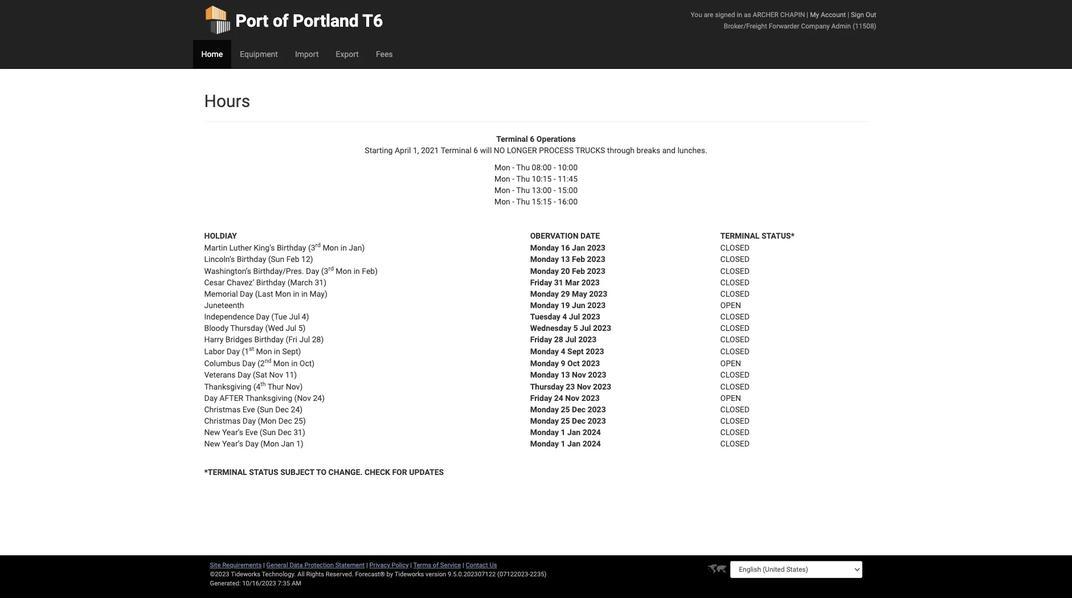 Task type: vqa. For each thing, say whether or not it's contained in the screenshot.


Task type: describe. For each thing, give the bounding box(es) containing it.
open for monday 9 oct 2023
[[721, 359, 741, 368]]

as
[[744, 11, 751, 19]]

new for new year's day (mon jan 1)
[[204, 439, 220, 449]]

technology.
[[262, 571, 296, 578]]

labor
[[204, 347, 225, 356]]

0 horizontal spatial 31)
[[294, 428, 305, 437]]

2023 for christmas eve (sun dec 24)
[[588, 405, 606, 414]]

of inside port of portland t6 link
[[273, 11, 289, 31]]

jan for new year's day (mon jan 1)
[[568, 439, 581, 449]]

*terminal status subject to change. check for updates
[[204, 468, 444, 477]]

in inside 'you are signed in as archer chapin | my account | sign out broker/freight forwarder company admin (11508)'
[[737, 11, 743, 19]]

data
[[290, 562, 303, 569]]

birthday/pres.
[[253, 266, 304, 276]]

birthday down (wed
[[254, 335, 284, 344]]

king's
[[254, 243, 275, 252]]

thur
[[268, 382, 284, 391]]

rights
[[306, 571, 324, 578]]

st
[[249, 345, 254, 353]]

1 vertical spatial eve
[[245, 428, 258, 437]]

longer
[[507, 146, 537, 155]]

(fri
[[286, 335, 297, 344]]

5
[[574, 324, 578, 333]]

birthday down luther
[[237, 255, 266, 264]]

4 for monday
[[561, 347, 566, 356]]

24) for christmas eve (sun dec 24)
[[291, 405, 303, 414]]

monday 4 sept 2023
[[530, 347, 604, 356]]

- down the longer on the top of the page
[[513, 163, 515, 172]]

- left 16:00
[[554, 197, 556, 206]]

port
[[236, 11, 269, 31]]

new year's eve (sun dec 31)
[[204, 428, 305, 437]]

export button
[[327, 40, 368, 68]]

24) for day after thanksgiving (nov 24)
[[313, 394, 325, 403]]

day for (mon
[[243, 417, 256, 426]]

- left 10:00
[[554, 163, 556, 172]]

monday for washington's birthday/pres. day (3
[[530, 266, 559, 276]]

7:35
[[278, 580, 290, 588]]

monday for new year's day (mon jan 1)
[[530, 439, 559, 449]]

closed for harry bridges birthday (fri jul 28)
[[721, 335, 750, 344]]

general
[[266, 562, 288, 569]]

open for friday 24 nov 2023
[[721, 394, 741, 403]]

day for (1
[[227, 347, 240, 356]]

nov for thursday
[[577, 382, 591, 391]]

monday for new year's eve (sun dec 31)
[[530, 428, 559, 437]]

statement
[[335, 562, 365, 569]]

08:00
[[532, 163, 552, 172]]

24
[[554, 394, 564, 403]]

martin
[[204, 243, 227, 252]]

by
[[387, 571, 393, 578]]

2023 for juneteenth
[[588, 301, 606, 310]]

thursday 23 nov 2023
[[530, 382, 612, 391]]

(sun for eve
[[257, 405, 273, 414]]

monday for labor day (1
[[530, 347, 559, 356]]

in inside the columbus day (2 nd mon in oct)
[[291, 359, 298, 368]]

jul down 5)
[[299, 335, 310, 344]]

mon inside the columbus day (2 nd mon in oct)
[[273, 359, 289, 368]]

thanksgiving (4 th thur nov)
[[204, 381, 303, 391]]

2021
[[421, 146, 439, 155]]

- left the 11:45
[[554, 174, 556, 184]]

closed for christmas eve (sun dec 24)
[[721, 405, 750, 414]]

closed for bloody thursday (wed jul 5)
[[721, 324, 750, 333]]

0 horizontal spatial thursday
[[230, 324, 263, 333]]

(07122023-
[[498, 571, 530, 578]]

requirements
[[222, 562, 262, 569]]

(wed
[[265, 324, 284, 333]]

- left 15:00
[[554, 186, 556, 195]]

2235)
[[530, 571, 547, 578]]

1 vertical spatial 6
[[474, 146, 478, 155]]

year's for day
[[222, 439, 243, 449]]

1 thu from the top
[[517, 163, 530, 172]]

- left 15:15
[[513, 197, 515, 206]]

privacy
[[370, 562, 390, 569]]

status*
[[762, 231, 795, 240]]

2023 for washington's birthday/pres. day (3
[[587, 266, 606, 276]]

monday for columbus day (2
[[530, 359, 559, 368]]

2023 for bloody thursday (wed jul 5)
[[593, 324, 612, 333]]

23
[[566, 382, 575, 391]]

check
[[365, 468, 390, 477]]

monday 29 may 2023
[[530, 290, 608, 299]]

25 for christmas day (mon dec 25)
[[561, 417, 570, 426]]

mon - thu 08:00 - 10:00 mon - thu 10:15 - 11:45 mon - thu 13:00 - 15:00 mon - thu 15:15 - 16:00
[[495, 163, 578, 206]]

monday for martin luther king's birthday (3
[[530, 243, 559, 252]]

rd inside martin luther king's birthday (3 rd mon in jan)
[[315, 242, 321, 249]]

tuesday
[[530, 312, 561, 321]]

friday for friday 24 nov 2023
[[530, 394, 552, 403]]

site requirements | general data protection statement | privacy policy | terms of service | contact us ©2023 tideworks technology. all rights reserved. forecast® by tideworks version 9.5.0.202307122 (07122023-2235) generated: 10/16/2023 7:35 am
[[210, 562, 547, 588]]

closed for christmas day (mon dec 25)
[[721, 417, 750, 426]]

friday for friday 31 mar 2023
[[530, 278, 552, 287]]

t6
[[363, 11, 383, 31]]

reserved.
[[326, 571, 354, 578]]

(march
[[288, 278, 313, 287]]

washington's
[[204, 266, 251, 276]]

port of portland t6 link
[[204, 0, 383, 40]]

monday for juneteenth
[[530, 301, 559, 310]]

through
[[607, 146, 635, 155]]

2023 for columbus day (2
[[582, 359, 600, 368]]

terminal 6 operations starting april 1, 2021 terminal 6 will no longer process trucks through breaks and lunches.
[[365, 134, 708, 155]]

| up forecast®
[[366, 562, 368, 569]]

martin luther king's birthday (3 rd mon in jan)
[[204, 242, 365, 252]]

terminal
[[721, 231, 760, 240]]

day left after
[[204, 394, 218, 403]]

signed
[[715, 11, 735, 19]]

(11508)
[[853, 22, 877, 30]]

lincoln's
[[204, 255, 235, 264]]

nov up thur
[[269, 370, 283, 380]]

1 for 31)
[[561, 428, 566, 437]]

us
[[490, 562, 497, 569]]

28
[[554, 335, 564, 344]]

holdiay
[[204, 231, 237, 240]]

oct
[[568, 359, 580, 368]]

generated:
[[210, 580, 241, 588]]

jul up 5
[[569, 312, 580, 321]]

privacy policy link
[[370, 562, 409, 569]]

harry bridges birthday (fri jul 28)
[[204, 335, 324, 344]]

jul right 5
[[580, 324, 591, 333]]

4 for tuesday
[[563, 312, 567, 321]]

2023 for veterans day (sat nov 11)
[[588, 370, 607, 380]]

0 vertical spatial 31)
[[315, 278, 327, 287]]

terminal status*
[[721, 231, 795, 240]]

starting
[[365, 146, 393, 155]]

12)
[[302, 255, 313, 264]]

0 vertical spatial terminal
[[497, 134, 528, 144]]

monday 16 jan 2023
[[530, 243, 606, 252]]

9.5.0.202307122
[[448, 571, 496, 578]]

portland
[[293, 11, 359, 31]]

13 for nov
[[561, 370, 570, 380]]

veterans
[[204, 370, 236, 380]]

tuesday 4 jul 2023
[[530, 312, 601, 321]]

lincoln's birthday (sun feb 12)
[[204, 255, 313, 264]]

to
[[316, 468, 327, 477]]

thanksgiving inside thanksgiving (4 th thur nov)
[[204, 382, 251, 391]]

feb up washington's birthday/pres. day (3 rd mon in feb)
[[286, 255, 300, 264]]

site requirements link
[[210, 562, 262, 569]]

10:00
[[558, 163, 578, 172]]

wednesday
[[530, 324, 572, 333]]

no
[[494, 146, 505, 155]]

nov)
[[286, 382, 303, 391]]

change.
[[329, 468, 363, 477]]

christmas for christmas eve (sun dec 24)
[[204, 405, 241, 414]]

new for new year's eve (sun dec 31)
[[204, 428, 220, 437]]

3 closed from the top
[[721, 266, 750, 276]]

out
[[866, 11, 877, 19]]

monday 19 jun 2023
[[530, 301, 606, 310]]

company
[[801, 22, 830, 30]]

protection
[[305, 562, 334, 569]]

(sat
[[253, 370, 267, 380]]

service
[[440, 562, 461, 569]]

export
[[336, 50, 359, 59]]

closed for cesar chavez' birthday (march 31)
[[721, 278, 750, 287]]



Task type: locate. For each thing, give the bounding box(es) containing it.
(3 inside washington's birthday/pres. day (3 rd mon in feb)
[[321, 266, 329, 276]]

1 vertical spatial open
[[721, 359, 741, 368]]

10 monday from the top
[[530, 417, 559, 426]]

thanksgiving
[[204, 382, 251, 391], [245, 394, 292, 403]]

2 closed from the top
[[721, 255, 750, 264]]

2 vertical spatial friday
[[530, 394, 552, 403]]

jul left 5)
[[286, 324, 296, 333]]

closed
[[721, 243, 750, 252], [721, 255, 750, 264], [721, 266, 750, 276], [721, 278, 750, 287], [721, 290, 750, 299], [721, 312, 750, 321], [721, 324, 750, 333], [721, 335, 750, 344], [721, 347, 750, 356], [721, 370, 750, 380], [721, 382, 750, 391], [721, 405, 750, 414], [721, 417, 750, 426], [721, 428, 750, 437], [721, 439, 750, 449]]

0 vertical spatial (3
[[308, 243, 315, 252]]

*terminal
[[204, 468, 247, 477]]

of right 'port'
[[273, 11, 289, 31]]

new down after
[[204, 428, 220, 437]]

3 friday from the top
[[530, 394, 552, 403]]

13 up "20"
[[561, 255, 570, 264]]

mon inside martin luther king's birthday (3 rd mon in jan)
[[323, 243, 339, 252]]

operations
[[537, 134, 576, 144]]

may
[[572, 290, 587, 299]]

1 vertical spatial 31)
[[294, 428, 305, 437]]

5 monday from the top
[[530, 301, 559, 310]]

9 closed from the top
[[721, 347, 750, 356]]

3 monday from the top
[[530, 266, 559, 276]]

1 year's from the top
[[222, 428, 243, 437]]

2 friday from the top
[[530, 335, 552, 344]]

friday for friday 28 jul 2023
[[530, 335, 552, 344]]

0 vertical spatial eve
[[243, 405, 255, 414]]

nov down oct
[[572, 370, 586, 380]]

1 vertical spatial rd
[[329, 265, 334, 273]]

- left 10:15
[[513, 174, 515, 184]]

day inside washington's birthday/pres. day (3 rd mon in feb)
[[306, 266, 319, 276]]

6 left will at the top left of page
[[474, 146, 478, 155]]

0 horizontal spatial rd
[[315, 242, 321, 249]]

jun
[[572, 301, 586, 310]]

4 closed from the top
[[721, 278, 750, 287]]

2024 for new year's eve (sun dec 31)
[[583, 428, 601, 437]]

year's up new year's day (mon jan 1)
[[222, 428, 243, 437]]

4
[[563, 312, 567, 321], [561, 347, 566, 356]]

-
[[513, 163, 515, 172], [554, 163, 556, 172], [513, 174, 515, 184], [554, 174, 556, 184], [513, 186, 515, 195], [554, 186, 556, 195], [513, 197, 515, 206], [554, 197, 556, 206]]

1 vertical spatial friday
[[530, 335, 552, 344]]

thursday up 24
[[530, 382, 564, 391]]

19
[[561, 301, 570, 310]]

monday for lincoln's birthday (sun feb 12)
[[530, 255, 559, 264]]

15:15
[[532, 197, 552, 206]]

1 open from the top
[[721, 301, 741, 310]]

eve up new year's day (mon jan 1)
[[245, 428, 258, 437]]

day inside labor day (1 st mon in sept)
[[227, 347, 240, 356]]

feb right "20"
[[572, 266, 585, 276]]

15 closed from the top
[[721, 439, 750, 449]]

0 horizontal spatial terminal
[[441, 146, 472, 155]]

2023 for lincoln's birthday (sun feb 12)
[[587, 255, 606, 264]]

independence day (tue jul 4)
[[204, 312, 309, 321]]

2023 for cesar chavez' birthday (march 31)
[[582, 278, 600, 287]]

day down 12)
[[306, 266, 319, 276]]

columbus day (2 nd mon in oct)
[[204, 357, 315, 368]]

in inside martin luther king's birthday (3 rd mon in jan)
[[341, 243, 347, 252]]

(3 up 12)
[[308, 243, 315, 252]]

1 friday from the top
[[530, 278, 552, 287]]

friday
[[530, 278, 552, 287], [530, 335, 552, 344], [530, 394, 552, 403]]

1 13 from the top
[[561, 255, 570, 264]]

2023 for labor day (1
[[586, 347, 604, 356]]

31) up may)
[[315, 278, 327, 287]]

thanksgiving up after
[[204, 382, 251, 391]]

1)
[[296, 439, 304, 449]]

0 vertical spatial christmas
[[204, 405, 241, 414]]

archer
[[753, 11, 779, 19]]

monday 25 dec 2023
[[530, 405, 606, 414], [530, 417, 606, 426]]

1 monday 25 dec 2023 from the top
[[530, 405, 606, 414]]

day for (2
[[242, 359, 256, 368]]

| left sign
[[848, 11, 850, 19]]

year's for eve
[[222, 428, 243, 437]]

1 vertical spatial (mon
[[261, 439, 279, 449]]

mon inside labor day (1 st mon in sept)
[[256, 347, 272, 356]]

monday for christmas day (mon dec 25)
[[530, 417, 559, 426]]

13 for feb
[[561, 255, 570, 264]]

|
[[807, 11, 809, 19], [848, 11, 850, 19], [263, 562, 265, 569], [366, 562, 368, 569], [410, 562, 412, 569], [463, 562, 464, 569]]

trucks
[[576, 146, 605, 155]]

0 vertical spatial 25
[[561, 405, 570, 414]]

thu left 10:15
[[517, 174, 530, 184]]

14 closed from the top
[[721, 428, 750, 437]]

(sun down "day after thanksgiving (nov 24)"
[[257, 405, 273, 414]]

day inside the columbus day (2 nd mon in oct)
[[242, 359, 256, 368]]

day up bloody thursday (wed jul 5)
[[256, 312, 270, 321]]

nov
[[269, 370, 283, 380], [572, 370, 586, 380], [577, 382, 591, 391], [566, 394, 580, 403]]

2 new from the top
[[204, 439, 220, 449]]

1 vertical spatial 4
[[561, 347, 566, 356]]

year's down new year's eve (sun dec 31)
[[222, 439, 243, 449]]

3 open from the top
[[721, 394, 741, 403]]

friday 24 nov 2023
[[530, 394, 600, 403]]

3 thu from the top
[[517, 186, 530, 195]]

rd up washington's birthday/pres. day (3 rd mon in feb)
[[315, 242, 321, 249]]

forecast®
[[355, 571, 385, 578]]

closed for independence day (tue jul 4)
[[721, 312, 750, 321]]

1 vertical spatial terminal
[[441, 146, 472, 155]]

nd
[[265, 357, 271, 365]]

0 vertical spatial monday 25 dec 2023
[[530, 405, 606, 414]]

11 closed from the top
[[721, 382, 750, 391]]

1 2024 from the top
[[583, 428, 601, 437]]

8 monday from the top
[[530, 370, 559, 380]]

mar
[[566, 278, 580, 287]]

2023 for independence day (tue jul 4)
[[582, 312, 601, 321]]

©2023 tideworks
[[210, 571, 260, 578]]

process
[[539, 146, 574, 155]]

memorial day (last mon in in may)
[[204, 290, 328, 299]]

1 vertical spatial thursday
[[530, 382, 564, 391]]

0 vertical spatial thanksgiving
[[204, 382, 251, 391]]

0 vertical spatial of
[[273, 11, 289, 31]]

terminal up the longer on the top of the page
[[497, 134, 528, 144]]

fees button
[[368, 40, 402, 68]]

bloody thursday (wed jul 5)
[[204, 324, 306, 333]]

2 monday 25 dec 2023 from the top
[[530, 417, 606, 426]]

2023 for martin luther king's birthday (3
[[587, 243, 606, 252]]

1 vertical spatial christmas
[[204, 417, 241, 426]]

new up *terminal
[[204, 439, 220, 449]]

16:00
[[558, 197, 578, 206]]

1 horizontal spatial terminal
[[497, 134, 528, 144]]

(sun for birthday
[[268, 255, 285, 264]]

2023 for day after thanksgiving (nov 24)
[[582, 394, 600, 403]]

2 vertical spatial (sun
[[260, 428, 276, 437]]

birthday inside martin luther king's birthday (3 rd mon in jan)
[[277, 243, 306, 252]]

friday left 24
[[530, 394, 552, 403]]

1 vertical spatial (sun
[[257, 405, 273, 414]]

25
[[561, 405, 570, 414], [561, 417, 570, 426]]

nov right 23
[[577, 382, 591, 391]]

0 vertical spatial (sun
[[268, 255, 285, 264]]

day down christmas eve (sun dec 24)
[[243, 417, 256, 426]]

0 vertical spatial 6
[[530, 134, 535, 144]]

6 monday from the top
[[530, 347, 559, 356]]

forwarder
[[769, 22, 800, 30]]

0 vertical spatial open
[[721, 301, 741, 310]]

13:00
[[532, 186, 552, 195]]

0 vertical spatial 13
[[561, 255, 570, 264]]

thu down the longer on the top of the page
[[517, 163, 530, 172]]

8 closed from the top
[[721, 335, 750, 344]]

0 vertical spatial 2024
[[583, 428, 601, 437]]

0 vertical spatial rd
[[315, 242, 321, 249]]

(sun
[[268, 255, 285, 264], [257, 405, 273, 414], [260, 428, 276, 437]]

(sun up birthday/pres. at the top left of page
[[268, 255, 285, 264]]

updates
[[409, 468, 444, 477]]

home button
[[193, 40, 231, 68]]

feb for monday 20 feb 2023
[[572, 266, 585, 276]]

feb down monday 16 jan 2023
[[572, 255, 585, 264]]

subject
[[280, 468, 314, 477]]

birthday up 12)
[[277, 243, 306, 252]]

bridges
[[226, 335, 252, 344]]

2 13 from the top
[[561, 370, 570, 380]]

eve
[[243, 405, 255, 414], [245, 428, 258, 437]]

will
[[480, 146, 492, 155]]

1 horizontal spatial 24)
[[313, 394, 325, 403]]

1 vertical spatial (3
[[321, 266, 329, 276]]

10 closed from the top
[[721, 370, 750, 380]]

sept)
[[282, 347, 301, 356]]

all
[[297, 571, 305, 578]]

0 vertical spatial thursday
[[230, 324, 263, 333]]

day down chavez'
[[240, 290, 253, 299]]

31) up '1)'
[[294, 428, 305, 437]]

1 vertical spatial of
[[433, 562, 439, 569]]

1 vertical spatial monday 25 dec 2023
[[530, 417, 606, 426]]

(mon down new year's eve (sun dec 31)
[[261, 439, 279, 449]]

0 vertical spatial friday
[[530, 278, 552, 287]]

jul down wednesday 5 jul 2023
[[566, 335, 577, 344]]

24)
[[313, 394, 325, 403], [291, 405, 303, 414]]

4 thu from the top
[[517, 197, 530, 206]]

2 vertical spatial open
[[721, 394, 741, 403]]

day up thanksgiving (4 th thur nov)
[[238, 370, 251, 380]]

7 closed from the top
[[721, 324, 750, 333]]

28)
[[312, 335, 324, 344]]

4 down friday 28 jul 2023
[[561, 347, 566, 356]]

| up tideworks
[[410, 562, 412, 569]]

0 horizontal spatial 6
[[474, 146, 478, 155]]

terms
[[413, 562, 431, 569]]

13 down monday 9 oct 2023
[[561, 370, 570, 380]]

11:45
[[558, 174, 578, 184]]

thanksgiving down thur
[[245, 394, 292, 403]]

31
[[554, 278, 564, 287]]

(3 inside martin luther king's birthday (3 rd mon in jan)
[[308, 243, 315, 252]]

feb)
[[362, 266, 378, 276]]

2 monday 1 jan 2024 from the top
[[530, 439, 601, 449]]

0 vertical spatial monday 1 jan 2024
[[530, 428, 601, 437]]

2023
[[587, 243, 606, 252], [587, 255, 606, 264], [587, 266, 606, 276], [582, 278, 600, 287], [589, 290, 608, 299], [588, 301, 606, 310], [582, 312, 601, 321], [593, 324, 612, 333], [579, 335, 597, 344], [586, 347, 604, 356], [582, 359, 600, 368], [588, 370, 607, 380], [593, 382, 612, 391], [582, 394, 600, 403], [588, 405, 606, 414], [588, 417, 606, 426]]

1 horizontal spatial of
[[433, 562, 439, 569]]

0 horizontal spatial of
[[273, 11, 289, 31]]

my
[[810, 11, 819, 19]]

feb for monday 13 feb 2023
[[572, 255, 585, 264]]

1 vertical spatial year's
[[222, 439, 243, 449]]

5 closed from the top
[[721, 290, 750, 299]]

29
[[561, 290, 570, 299]]

mon inside washington's birthday/pres. day (3 rd mon in feb)
[[336, 266, 352, 276]]

day for (last
[[240, 290, 253, 299]]

1 horizontal spatial rd
[[329, 265, 334, 273]]

2 25 from the top
[[561, 417, 570, 426]]

13 closed from the top
[[721, 417, 750, 426]]

friday down wednesday
[[530, 335, 552, 344]]

in inside labor day (1 st mon in sept)
[[274, 347, 280, 356]]

1 horizontal spatial (3
[[321, 266, 329, 276]]

0 vertical spatial 24)
[[313, 394, 325, 403]]

1 vertical spatial 25
[[561, 417, 570, 426]]

general data protection statement link
[[266, 562, 365, 569]]

2 2024 from the top
[[583, 439, 601, 449]]

day up veterans day (sat nov 11)
[[242, 359, 256, 368]]

| left the general on the left bottom of page
[[263, 562, 265, 569]]

2 open from the top
[[721, 359, 741, 368]]

closed for memorial day (last mon in in may)
[[721, 290, 750, 299]]

thursday up bridges on the bottom left of the page
[[230, 324, 263, 333]]

fees
[[376, 50, 393, 59]]

(last
[[255, 290, 273, 299]]

0 vertical spatial 4
[[563, 312, 567, 321]]

of up version on the left of the page
[[433, 562, 439, 569]]

2023 for christmas day (mon dec 25)
[[588, 417, 606, 426]]

2024
[[583, 428, 601, 437], [583, 439, 601, 449]]

9 monday from the top
[[530, 405, 559, 414]]

rd inside washington's birthday/pres. day (3 rd mon in feb)
[[329, 265, 334, 273]]

0 vertical spatial year's
[[222, 428, 243, 437]]

bloody
[[204, 324, 229, 333]]

2023 for thanksgiving (4
[[593, 382, 612, 391]]

may)
[[310, 290, 328, 299]]

terminal right 2021
[[441, 146, 472, 155]]

eve up the christmas day (mon dec 25)
[[243, 405, 255, 414]]

15:00
[[558, 186, 578, 195]]

7 monday from the top
[[530, 359, 559, 368]]

1 vertical spatial thanksgiving
[[245, 394, 292, 403]]

christmas for christmas day (mon dec 25)
[[204, 417, 241, 426]]

1 christmas from the top
[[204, 405, 241, 414]]

nov for friday
[[566, 394, 580, 403]]

closed for new year's eve (sun dec 31)
[[721, 428, 750, 437]]

1 1 from the top
[[561, 428, 566, 437]]

open
[[721, 301, 741, 310], [721, 359, 741, 368], [721, 394, 741, 403]]

day after thanksgiving (nov 24)
[[204, 394, 325, 403]]

open for monday 19 jun 2023
[[721, 301, 741, 310]]

1 vertical spatial monday 1 jan 2024
[[530, 439, 601, 449]]

4 down 19
[[563, 312, 567, 321]]

1 closed from the top
[[721, 243, 750, 252]]

independence
[[204, 312, 254, 321]]

friday 28 jul 2023
[[530, 335, 597, 344]]

25 for christmas eve (sun dec 24)
[[561, 405, 570, 414]]

policy
[[392, 562, 409, 569]]

12 monday from the top
[[530, 439, 559, 449]]

monday for memorial day (last mon in in may)
[[530, 290, 559, 299]]

0 vertical spatial 1
[[561, 428, 566, 437]]

jan for new year's eve (sun dec 31)
[[568, 428, 581, 437]]

home
[[201, 50, 223, 59]]

2023 for memorial day (last mon in in may)
[[589, 290, 608, 299]]

closed for new year's day (mon jan 1)
[[721, 439, 750, 449]]

2024 for new year's day (mon jan 1)
[[583, 439, 601, 449]]

closed for veterans day (sat nov 11)
[[721, 370, 750, 380]]

10:15
[[532, 174, 552, 184]]

port of portland t6
[[236, 11, 383, 31]]

juneteenth
[[204, 301, 244, 310]]

1 vertical spatial new
[[204, 439, 220, 449]]

new year's day (mon jan 1)
[[204, 439, 304, 449]]

monday 25 dec 2023 for christmas eve (sun dec 24)
[[530, 405, 606, 414]]

2 1 from the top
[[561, 439, 566, 449]]

1 vertical spatial 1
[[561, 439, 566, 449]]

cesar chavez' birthday (march 31)
[[204, 278, 327, 287]]

2 monday from the top
[[530, 255, 559, 264]]

0 vertical spatial new
[[204, 428, 220, 437]]

4 monday from the top
[[530, 290, 559, 299]]

mon
[[495, 163, 511, 172], [495, 174, 511, 184], [495, 186, 511, 195], [495, 197, 511, 206], [323, 243, 339, 252], [336, 266, 352, 276], [275, 290, 291, 299], [256, 347, 272, 356], [273, 359, 289, 368]]

jul left 4)
[[289, 312, 300, 321]]

sign
[[851, 11, 864, 19]]

monday 9 oct 2023
[[530, 359, 600, 368]]

tideworks
[[395, 571, 424, 578]]

rd left feb)
[[329, 265, 334, 273]]

1
[[561, 428, 566, 437], [561, 439, 566, 449]]

(sun down the christmas day (mon dec 25)
[[260, 428, 276, 437]]

1 vertical spatial 2024
[[583, 439, 601, 449]]

monday for veterans day (sat nov 11)
[[530, 370, 559, 380]]

monday 1 jan 2024 for new year's day (mon jan 1)
[[530, 439, 601, 449]]

24) right (nov
[[313, 394, 325, 403]]

- left 13:00
[[513, 186, 515, 195]]

jan for martin luther king's birthday (3
[[572, 243, 585, 252]]

birthday up memorial day (last mon in in may)
[[256, 278, 286, 287]]

0 horizontal spatial (3
[[308, 243, 315, 252]]

thu left 13:00
[[517, 186, 530, 195]]

2 year's from the top
[[222, 439, 243, 449]]

1 monday from the top
[[530, 243, 559, 252]]

1 monday 1 jan 2024 from the top
[[530, 428, 601, 437]]

0 horizontal spatial 24)
[[291, 405, 303, 414]]

6 up the longer on the top of the page
[[530, 134, 535, 144]]

1,
[[413, 146, 419, 155]]

2023 for harry bridges birthday (fri jul 28)
[[579, 335, 597, 344]]

24) up 25)
[[291, 405, 303, 414]]

day left (1
[[227, 347, 240, 356]]

1 25 from the top
[[561, 405, 570, 414]]

monday 1 jan 2024 for new year's eve (sun dec 31)
[[530, 428, 601, 437]]

day down new year's eve (sun dec 31)
[[245, 439, 259, 449]]

1 horizontal spatial thursday
[[530, 382, 564, 391]]

you are signed in as archer chapin | my account | sign out broker/freight forwarder company admin (11508)
[[691, 11, 877, 30]]

thu left 15:15
[[517, 197, 530, 206]]

1 horizontal spatial 6
[[530, 134, 535, 144]]

11 monday from the top
[[530, 428, 559, 437]]

12 closed from the top
[[721, 405, 750, 414]]

nov down thursday 23 nov 2023
[[566, 394, 580, 403]]

1 horizontal spatial 31)
[[315, 278, 327, 287]]

friday left 31
[[530, 278, 552, 287]]

monday for christmas eve (sun dec 24)
[[530, 405, 559, 414]]

2 thu from the top
[[517, 174, 530, 184]]

1 vertical spatial 24)
[[291, 405, 303, 414]]

1 vertical spatial 13
[[561, 370, 570, 380]]

6 closed from the top
[[721, 312, 750, 321]]

(mon up new year's eve (sun dec 31)
[[258, 417, 277, 426]]

day for (tue
[[256, 312, 270, 321]]

closed for lincoln's birthday (sun feb 12)
[[721, 255, 750, 264]]

date
[[581, 231, 600, 240]]

day for (sat
[[238, 370, 251, 380]]

(3 up may)
[[321, 266, 329, 276]]

in inside washington's birthday/pres. day (3 rd mon in feb)
[[354, 266, 360, 276]]

in
[[737, 11, 743, 19], [341, 243, 347, 252], [354, 266, 360, 276], [293, 290, 299, 299], [301, 290, 308, 299], [274, 347, 280, 356], [291, 359, 298, 368]]

thu
[[517, 163, 530, 172], [517, 174, 530, 184], [517, 186, 530, 195], [517, 197, 530, 206]]

(tue
[[271, 312, 287, 321]]

1 new from the top
[[204, 428, 220, 437]]

2 christmas from the top
[[204, 417, 241, 426]]

of inside site requirements | general data protection statement | privacy policy | terms of service | contact us ©2023 tideworks technology. all rights reserved. forecast® by tideworks version 9.5.0.202307122 (07122023-2235) generated: 10/16/2023 7:35 am
[[433, 562, 439, 569]]

0 vertical spatial (mon
[[258, 417, 277, 426]]

| up 9.5.0.202307122
[[463, 562, 464, 569]]

1 for 1)
[[561, 439, 566, 449]]

nov for monday
[[572, 370, 586, 380]]

| left my
[[807, 11, 809, 19]]

monday 25 dec 2023 for christmas day (mon dec 25)
[[530, 417, 606, 426]]



